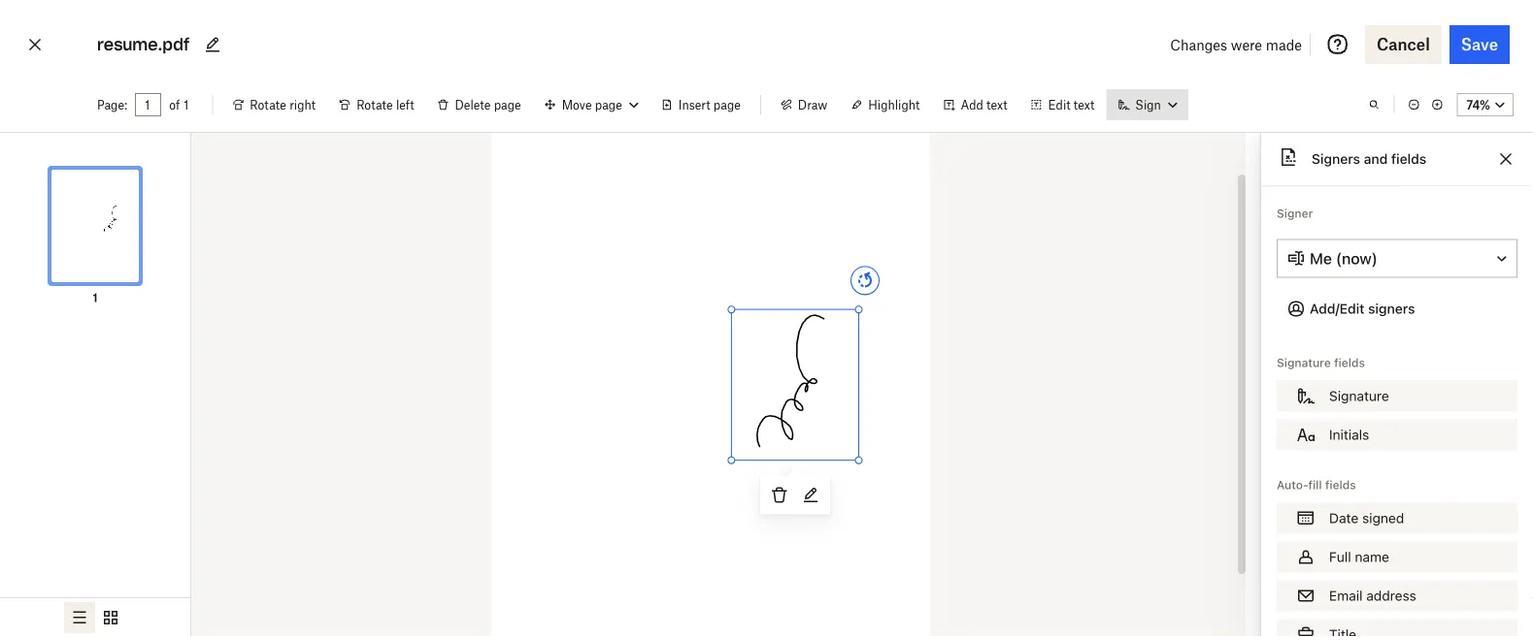 Task type: locate. For each thing, give the bounding box(es) containing it.
were
[[1231, 36, 1262, 53]]

resume.pdf
[[97, 34, 189, 54]]

rotate
[[250, 98, 286, 112], [357, 98, 393, 112]]

page
[[494, 98, 521, 112], [595, 98, 622, 112], [714, 98, 741, 112]]

1 horizontal spatial page
[[595, 98, 622, 112]]

rotate for rotate left
[[357, 98, 393, 112]]

text right add
[[987, 98, 1008, 112]]

2 horizontal spatial page
[[714, 98, 741, 112]]

page inside move page popup button
[[595, 98, 622, 112]]

edit text
[[1048, 98, 1095, 112]]

rotate left right on the top left of the page
[[250, 98, 286, 112]]

save
[[1461, 35, 1498, 54]]

1 horizontal spatial text
[[1074, 98, 1095, 112]]

delete page button
[[426, 89, 533, 120]]

Button to change sidebar list view to grid view radio
[[95, 603, 126, 634]]

page right move
[[595, 98, 622, 112]]

page right 'delete'
[[494, 98, 521, 112]]

2 page from the left
[[595, 98, 622, 112]]

1 page from the left
[[494, 98, 521, 112]]

delete page
[[455, 98, 521, 112]]

rotate left
[[357, 98, 414, 112]]

None number field
[[145, 97, 152, 113]]

1 horizontal spatial rotate
[[357, 98, 393, 112]]

0 horizontal spatial 1
[[93, 291, 98, 305]]

cancel
[[1377, 35, 1430, 54]]

page:
[[97, 98, 127, 112]]

option group
[[0, 598, 190, 638]]

text
[[987, 98, 1008, 112], [1074, 98, 1095, 112]]

rotate right button
[[221, 89, 327, 120]]

1
[[184, 98, 189, 112], [93, 291, 98, 305]]

page right insert
[[714, 98, 741, 112]]

1 horizontal spatial 1
[[184, 98, 189, 112]]

draw button
[[769, 89, 839, 120]]

move page
[[562, 98, 622, 112]]

page 1. selected thumbnail preview element
[[33, 149, 157, 308]]

0 horizontal spatial rotate
[[250, 98, 286, 112]]

edit
[[1048, 98, 1071, 112]]

made
[[1266, 36, 1302, 53]]

delete
[[455, 98, 491, 112]]

changes
[[1170, 36, 1227, 53]]

0 horizontal spatial text
[[987, 98, 1008, 112]]

1 rotate from the left
[[250, 98, 286, 112]]

0 vertical spatial 1
[[184, 98, 189, 112]]

1 text from the left
[[987, 98, 1008, 112]]

text right edit
[[1074, 98, 1095, 112]]

insert page
[[679, 98, 741, 112]]

rotate for rotate right
[[250, 98, 286, 112]]

save button
[[1450, 25, 1510, 64]]

page inside "insert page" button
[[714, 98, 741, 112]]

1 vertical spatial 1
[[93, 291, 98, 305]]

2 text from the left
[[1074, 98, 1095, 112]]

0 horizontal spatial page
[[494, 98, 521, 112]]

cancel image
[[23, 29, 47, 60]]

draw
[[798, 98, 828, 112]]

insert
[[679, 98, 710, 112]]

page inside delete page button
[[494, 98, 521, 112]]

left
[[396, 98, 414, 112]]

3 page from the left
[[714, 98, 741, 112]]

2 rotate from the left
[[357, 98, 393, 112]]

rotate right
[[250, 98, 316, 112]]

move page button
[[533, 89, 649, 120]]

rotate left left
[[357, 98, 393, 112]]



Task type: describe. For each thing, give the bounding box(es) containing it.
page for delete page
[[494, 98, 521, 112]]

insert page button
[[649, 89, 752, 120]]

add text
[[961, 98, 1008, 112]]

74%
[[1467, 98, 1491, 112]]

page for move page
[[595, 98, 622, 112]]

text for edit text
[[1074, 98, 1095, 112]]

1 inside page 1. selected thumbnail preview element
[[93, 291, 98, 305]]

right
[[290, 98, 316, 112]]

move
[[562, 98, 592, 112]]

highlight button
[[839, 89, 932, 120]]

rotate left button
[[327, 89, 426, 120]]

of 1
[[169, 98, 189, 112]]

changes were made
[[1170, 36, 1302, 53]]

text for add text
[[987, 98, 1008, 112]]

cancel button
[[1365, 25, 1442, 64]]

of
[[169, 98, 180, 112]]

add text button
[[932, 89, 1019, 120]]

sign button
[[1106, 89, 1188, 120]]

Button to change sidebar grid view to list view radio
[[64, 603, 95, 634]]

edit text button
[[1019, 89, 1106, 120]]

sign
[[1135, 98, 1161, 112]]

74% button
[[1457, 93, 1514, 117]]

highlight
[[868, 98, 920, 112]]

add
[[961, 98, 984, 112]]

page for insert page
[[714, 98, 741, 112]]



Task type: vqa. For each thing, say whether or not it's contained in the screenshot.
the Getting
no



